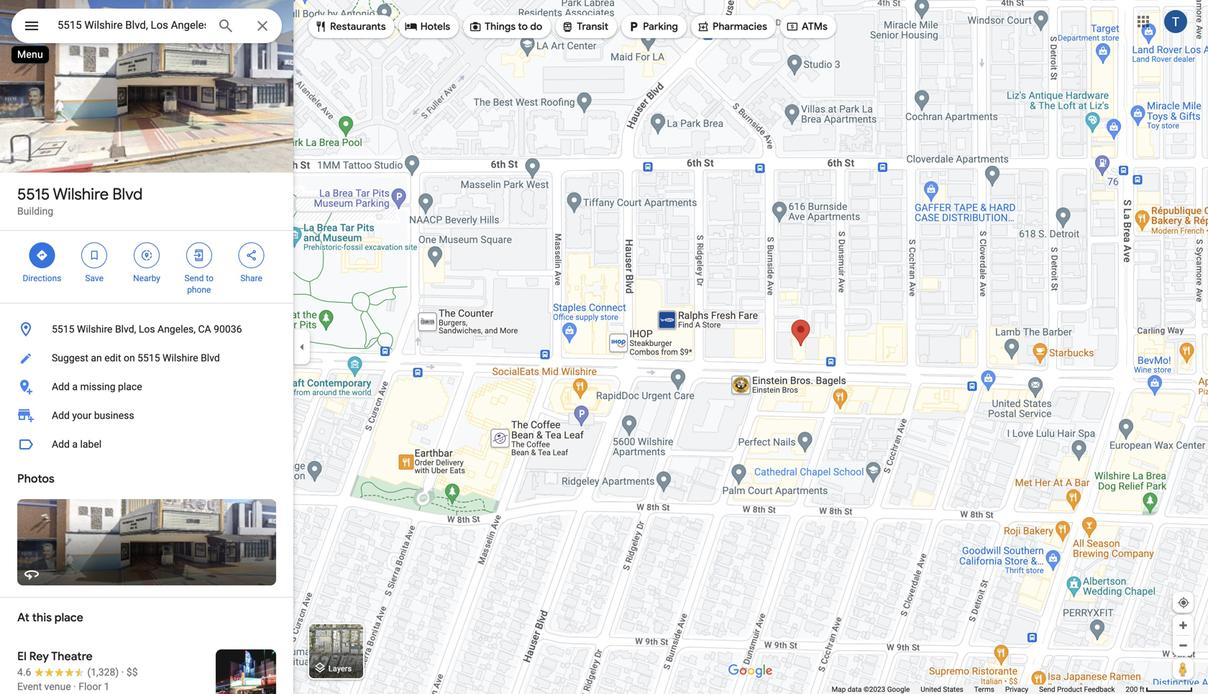 Task type: vqa. For each thing, say whether or not it's contained in the screenshot.


Task type: describe. For each thing, give the bounding box(es) containing it.

[[561, 19, 574, 35]]

on
[[124, 352, 135, 364]]

nearby
[[133, 273, 160, 283]]

atms
[[802, 20, 828, 33]]

actions for 5515 wilshire blvd region
[[0, 231, 294, 303]]

send product feedback button
[[1040, 685, 1116, 694]]

rey
[[29, 649, 49, 664]]

blvd,
[[115, 323, 136, 335]]

terms
[[975, 685, 995, 694]]

data
[[848, 685, 862, 694]]

an
[[91, 352, 102, 364]]


[[469, 19, 482, 35]]


[[88, 248, 101, 263]]

this
[[32, 611, 52, 625]]

feedback
[[1085, 685, 1116, 694]]

do
[[530, 20, 543, 33]]

transit
[[577, 20, 609, 33]]

1
[[104, 681, 110, 693]]

add your business link
[[0, 402, 294, 430]]

terms button
[[975, 685, 995, 694]]

none field inside '5515 wilshire blvd, los angeles, ca 90036' field
[[58, 17, 206, 34]]

· $$
[[121, 667, 138, 679]]

place inside add a missing place button
[[118, 381, 142, 393]]

hotels
[[421, 20, 451, 33]]

send for send product feedback
[[1040, 685, 1056, 694]]


[[627, 19, 640, 35]]

add for add your business
[[52, 410, 70, 422]]

google account: tara schultz  
(tarashultz49@gmail.com) image
[[1165, 10, 1188, 33]]

5515 wilshire blvd main content
[[0, 0, 294, 694]]

at
[[17, 611, 29, 625]]

layers
[[329, 664, 352, 673]]

a for label
[[72, 439, 78, 450]]

theatre
[[51, 649, 93, 664]]

to inside send to phone
[[206, 273, 214, 283]]


[[193, 248, 206, 263]]

phone
[[187, 285, 211, 295]]

add your business
[[52, 410, 134, 422]]

united states
[[921, 685, 964, 694]]

200 ft button
[[1126, 685, 1194, 694]]


[[786, 19, 799, 35]]

1 vertical spatial place
[[55, 611, 83, 625]]

 pharmacies
[[697, 19, 768, 35]]

©2023
[[864, 685, 886, 694]]

privacy
[[1006, 685, 1029, 694]]

share
[[241, 273, 263, 283]]

 atms
[[786, 19, 828, 35]]

(1,328)
[[87, 667, 119, 679]]

google maps element
[[0, 0, 1209, 694]]

price: moderate image
[[127, 667, 138, 679]]

5515 wilshire blvd, los angeles, ca 90036 button
[[0, 315, 294, 344]]

blvd inside 5515 wilshire blvd building
[[112, 184, 143, 204]]


[[23, 15, 40, 36]]

wilshire for blvd
[[53, 184, 109, 204]]

 things to do
[[469, 19, 543, 35]]

wilshire inside button
[[163, 352, 198, 364]]

map
[[832, 685, 846, 694]]

united
[[921, 685, 942, 694]]

add a missing place
[[52, 381, 142, 393]]

your
[[72, 410, 92, 422]]

 hotels
[[405, 19, 451, 35]]

product
[[1058, 685, 1083, 694]]

parking
[[643, 20, 678, 33]]

add for add a missing place
[[52, 381, 70, 393]]

 transit
[[561, 19, 609, 35]]


[[245, 248, 258, 263]]


[[697, 19, 710, 35]]

suggest
[[52, 352, 88, 364]]

event
[[17, 681, 42, 693]]

add for add a label
[[52, 439, 70, 450]]

event venue · floor 1
[[17, 681, 110, 693]]

label
[[80, 439, 102, 450]]

business
[[94, 410, 134, 422]]

5515 for blvd,
[[52, 323, 74, 335]]

4.6
[[17, 667, 31, 679]]

building
[[17, 205, 53, 217]]

floor
[[79, 681, 101, 693]]

footer inside google maps element
[[832, 685, 1126, 694]]

a for missing
[[72, 381, 78, 393]]



Task type: locate. For each thing, give the bounding box(es) containing it.
0 vertical spatial 5515
[[17, 184, 50, 204]]

states
[[944, 685, 964, 694]]

200
[[1126, 685, 1139, 694]]


[[140, 248, 153, 263]]

· left floor
[[73, 681, 76, 693]]

5515 inside 5515 wilshire blvd building
[[17, 184, 50, 204]]

0 horizontal spatial place
[[55, 611, 83, 625]]

add a label button
[[0, 430, 294, 459]]

send inside send to phone
[[185, 273, 204, 283]]

google
[[888, 685, 910, 694]]

a left missing
[[72, 381, 78, 393]]

wilshire up building
[[53, 184, 109, 204]]

0 horizontal spatial send
[[185, 273, 204, 283]]

90036
[[214, 323, 242, 335]]

venue
[[44, 681, 71, 693]]

1 a from the top
[[72, 381, 78, 393]]

5515 wilshire blvd building
[[17, 184, 143, 217]]

2 vertical spatial wilshire
[[163, 352, 198, 364]]

send for send to phone
[[185, 273, 204, 283]]

wilshire down angeles,
[[163, 352, 198, 364]]

blvd down ca
[[201, 352, 220, 364]]

$$
[[127, 667, 138, 679]]

2 vertical spatial add
[[52, 439, 70, 450]]

0 vertical spatial send
[[185, 273, 204, 283]]

0 vertical spatial place
[[118, 381, 142, 393]]

0 vertical spatial blvd
[[112, 184, 143, 204]]

0 horizontal spatial 5515
[[17, 184, 50, 204]]

add down "suggest"
[[52, 381, 70, 393]]

missing
[[80, 381, 116, 393]]

place
[[118, 381, 142, 393], [55, 611, 83, 625]]

wilshire for blvd,
[[77, 323, 113, 335]]

footer containing map data ©2023 google
[[832, 685, 1126, 694]]

0 horizontal spatial ·
[[73, 681, 76, 693]]

directions
[[23, 273, 61, 283]]

add a missing place button
[[0, 373, 294, 402]]

place right the this
[[55, 611, 83, 625]]

5515 inside button
[[138, 352, 160, 364]]

5515 right on
[[138, 352, 160, 364]]

1 vertical spatial blvd
[[201, 352, 220, 364]]

at this place
[[17, 611, 83, 625]]

privacy button
[[1006, 685, 1029, 694]]

5515
[[17, 184, 50, 204], [52, 323, 74, 335], [138, 352, 160, 364]]

add a label
[[52, 439, 102, 450]]

 search field
[[12, 9, 282, 46]]

angeles,
[[158, 323, 196, 335]]

2 add from the top
[[52, 410, 70, 422]]

photos
[[17, 472, 54, 486]]

send inside button
[[1040, 685, 1056, 694]]

send to phone
[[185, 273, 214, 295]]

ft
[[1140, 685, 1145, 694]]

map data ©2023 google
[[832, 685, 910, 694]]

5515 up building
[[17, 184, 50, 204]]

0 horizontal spatial to
[[206, 273, 214, 283]]

1 horizontal spatial blvd
[[201, 352, 220, 364]]

save
[[85, 273, 104, 283]]

to
[[518, 20, 528, 33], [206, 273, 214, 283]]

5515 Wilshire Blvd, Los Angeles, CA 90036 field
[[12, 9, 282, 43]]

to up phone in the left of the page
[[206, 273, 214, 283]]

zoom out image
[[1179, 640, 1189, 651]]

things
[[485, 20, 516, 33]]

1 vertical spatial a
[[72, 439, 78, 450]]

200 ft
[[1126, 685, 1145, 694]]

pharmacies
[[713, 20, 768, 33]]

suggest an edit on 5515 wilshire blvd button
[[0, 344, 294, 373]]

show street view coverage image
[[1174, 658, 1194, 680]]

1 horizontal spatial to
[[518, 20, 528, 33]]

add left the label
[[52, 439, 70, 450]]

1 horizontal spatial send
[[1040, 685, 1056, 694]]

0 vertical spatial wilshire
[[53, 184, 109, 204]]

1 vertical spatial to
[[206, 273, 214, 283]]

collapse side panel image
[[294, 339, 310, 355]]

None field
[[58, 17, 206, 34]]

1 horizontal spatial place
[[118, 381, 142, 393]]

2 horizontal spatial 5515
[[138, 352, 160, 364]]

 restaurants
[[314, 19, 386, 35]]

el rey theatre
[[17, 649, 93, 664]]

4.6 stars 1,328 reviews image
[[17, 666, 119, 680]]

1 vertical spatial add
[[52, 410, 70, 422]]

send left product at bottom right
[[1040, 685, 1056, 694]]

5515 up "suggest"
[[52, 323, 74, 335]]

edit
[[104, 352, 121, 364]]

to left "do"
[[518, 20, 528, 33]]

footer
[[832, 685, 1126, 694]]

united states button
[[921, 685, 964, 694]]

 parking
[[627, 19, 678, 35]]


[[36, 248, 48, 263]]

send up phone in the left of the page
[[185, 273, 204, 283]]

1 add from the top
[[52, 381, 70, 393]]

send product feedback
[[1040, 685, 1116, 694]]

blvd inside suggest an edit on 5515 wilshire blvd button
[[201, 352, 220, 364]]


[[314, 19, 327, 35]]

a left the label
[[72, 439, 78, 450]]

a inside 'add a label' button
[[72, 439, 78, 450]]

· left the $$
[[121, 667, 124, 679]]

a inside add a missing place button
[[72, 381, 78, 393]]

2 a from the top
[[72, 439, 78, 450]]

zoom in image
[[1179, 620, 1189, 631]]

blvd
[[112, 184, 143, 204], [201, 352, 220, 364]]

1 horizontal spatial 5515
[[52, 323, 74, 335]]

add left your
[[52, 410, 70, 422]]

0 vertical spatial to
[[518, 20, 528, 33]]

0 vertical spatial a
[[72, 381, 78, 393]]

0 horizontal spatial blvd
[[112, 184, 143, 204]]

place down on
[[118, 381, 142, 393]]

1 vertical spatial send
[[1040, 685, 1056, 694]]

5515 inside button
[[52, 323, 74, 335]]

1 vertical spatial wilshire
[[77, 323, 113, 335]]

add
[[52, 381, 70, 393], [52, 410, 70, 422], [52, 439, 70, 450]]

to inside  things to do
[[518, 20, 528, 33]]

wilshire inside button
[[77, 323, 113, 335]]

 button
[[12, 9, 52, 46]]

1 vertical spatial ·
[[73, 681, 76, 693]]

5515 wilshire blvd, los angeles, ca 90036
[[52, 323, 242, 335]]

suggest an edit on 5515 wilshire blvd
[[52, 352, 220, 364]]

1 horizontal spatial ·
[[121, 667, 124, 679]]

ca
[[198, 323, 211, 335]]

wilshire inside 5515 wilshire blvd building
[[53, 184, 109, 204]]

los
[[139, 323, 155, 335]]

blvd up the 
[[112, 184, 143, 204]]

el
[[17, 649, 27, 664]]

·
[[121, 667, 124, 679], [73, 681, 76, 693]]

1 vertical spatial 5515
[[52, 323, 74, 335]]

restaurants
[[330, 20, 386, 33]]

show your location image
[[1178, 596, 1191, 609]]

wilshire up an
[[77, 323, 113, 335]]

send
[[185, 273, 204, 283], [1040, 685, 1056, 694]]


[[405, 19, 418, 35]]

2 vertical spatial 5515
[[138, 352, 160, 364]]

5515 for blvd
[[17, 184, 50, 204]]

0 vertical spatial add
[[52, 381, 70, 393]]

0 vertical spatial ·
[[121, 667, 124, 679]]

3 add from the top
[[52, 439, 70, 450]]



